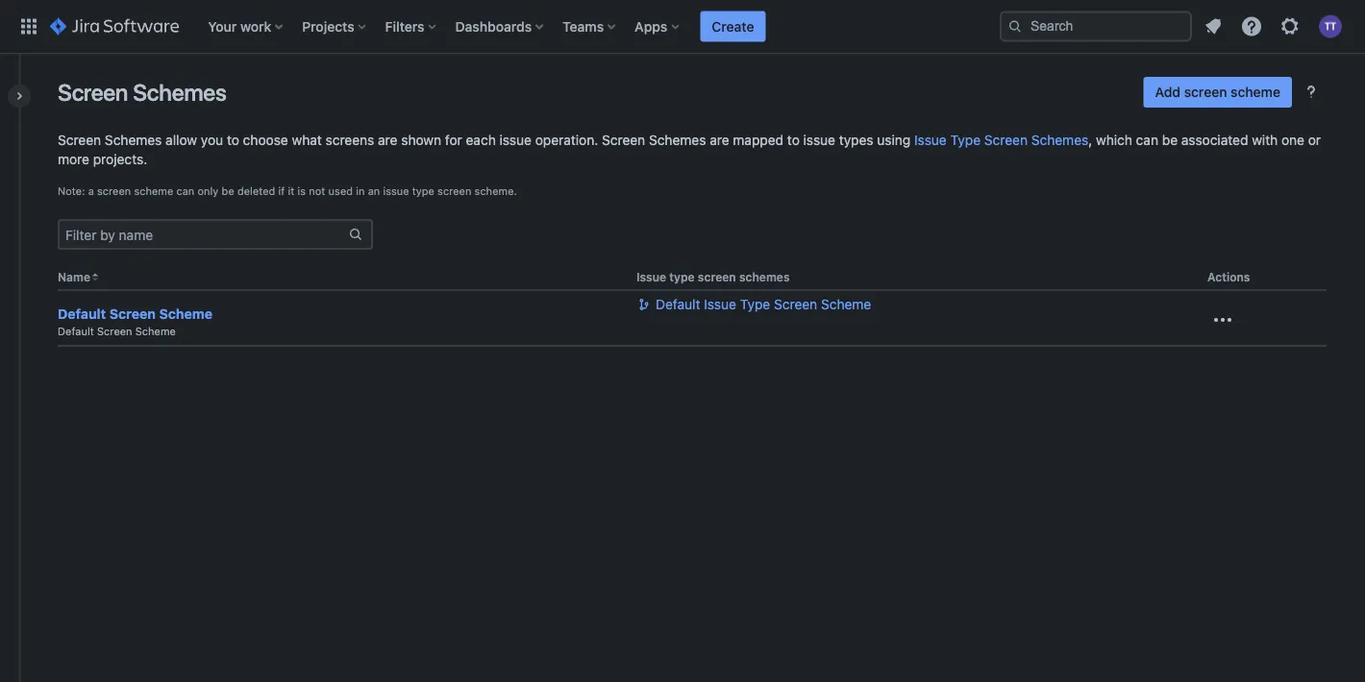 Task type: vqa. For each thing, say whether or not it's contained in the screenshot.
Back to all ideas button
no



Task type: locate. For each thing, give the bounding box(es) containing it.
one
[[1282, 132, 1305, 148]]

can right which
[[1136, 132, 1159, 148]]

are
[[378, 132, 398, 148], [710, 132, 729, 148]]

be left associated
[[1162, 132, 1178, 148]]

1 vertical spatial issue
[[637, 271, 666, 284]]

issue down issue type screen schemes at top
[[704, 297, 737, 313]]

to right you
[[227, 132, 239, 148]]

create button
[[700, 11, 766, 42]]

create
[[712, 18, 754, 34]]

banner
[[0, 0, 1365, 54]]

primary element
[[12, 0, 1000, 53]]

0 vertical spatial be
[[1162, 132, 1178, 148]]

0 vertical spatial can
[[1136, 132, 1159, 148]]

1 vertical spatial type
[[670, 271, 695, 284]]

1 horizontal spatial be
[[1162, 132, 1178, 148]]

jira software image
[[50, 15, 179, 38], [50, 15, 179, 38]]

your work
[[208, 18, 271, 34]]

screen
[[1184, 84, 1227, 100], [97, 185, 131, 198], [438, 185, 472, 198], [698, 271, 736, 284]]

schemes left which
[[1032, 132, 1089, 148]]

can inside , which can be associated with one or more projects.
[[1136, 132, 1159, 148]]

type down schemes
[[740, 297, 771, 313]]

0 horizontal spatial type
[[412, 185, 435, 198]]

screen right "add"
[[1184, 84, 1227, 100]]

screens
[[326, 132, 374, 148]]

are left shown on the left
[[378, 132, 398, 148]]

dashboards
[[455, 18, 532, 34]]

teams button
[[557, 11, 623, 42]]

learn more image
[[1300, 81, 1323, 104]]

sidebar navigation image
[[0, 77, 42, 115]]

choose
[[243, 132, 288, 148]]

1 horizontal spatial issue
[[500, 132, 532, 148]]

default
[[656, 297, 701, 313], [58, 306, 106, 322], [58, 326, 94, 338]]

used
[[328, 185, 353, 198]]

issue right each on the top of page
[[500, 132, 532, 148]]

1 horizontal spatial to
[[787, 132, 800, 148]]

screen schemes allow you to choose what screens are shown for each issue operation. screen schemes are mapped to issue types using issue type screen schemes
[[58, 132, 1089, 148]]

1 horizontal spatial can
[[1136, 132, 1159, 148]]

1 are from the left
[[378, 132, 398, 148]]

appswitcher icon image
[[17, 15, 40, 38]]

type
[[951, 132, 981, 148], [740, 297, 771, 313]]

dashboards button
[[450, 11, 551, 42]]

or
[[1309, 132, 1321, 148]]

Search field
[[1000, 11, 1192, 42]]

type right the an
[[412, 185, 435, 198]]

2 to from the left
[[787, 132, 800, 148]]

types
[[839, 132, 874, 148]]

0 vertical spatial type
[[951, 132, 981, 148]]

1 horizontal spatial issue
[[704, 297, 737, 313]]

default screen scheme default screen scheme
[[58, 306, 213, 338]]

0 horizontal spatial issue
[[383, 185, 409, 198]]

your profile and settings image
[[1319, 15, 1342, 38]]

be
[[1162, 132, 1178, 148], [222, 185, 234, 198]]

scheme down projects. at the left of page
[[134, 185, 173, 198]]

default for default screen scheme default screen scheme
[[58, 306, 106, 322]]

2 vertical spatial issue
[[704, 297, 737, 313]]

it
[[288, 185, 295, 198]]

can left only
[[176, 185, 195, 198]]

issue type screen schemes
[[637, 271, 790, 284]]

1 horizontal spatial type
[[670, 271, 695, 284]]

schemes
[[133, 79, 227, 106], [105, 132, 162, 148], [649, 132, 706, 148], [1032, 132, 1089, 148]]

scheme
[[1231, 84, 1281, 100], [134, 185, 173, 198]]

a
[[88, 185, 94, 198]]

an
[[368, 185, 380, 198]]

be right only
[[222, 185, 234, 198]]

1 horizontal spatial are
[[710, 132, 729, 148]]

issue
[[915, 132, 947, 148], [637, 271, 666, 284], [704, 297, 737, 313]]

note:
[[58, 185, 85, 198]]

0 vertical spatial type
[[412, 185, 435, 198]]

1 vertical spatial type
[[740, 297, 771, 313]]

2 horizontal spatial issue
[[915, 132, 947, 148]]

screen
[[58, 79, 128, 106], [58, 132, 101, 148], [602, 132, 645, 148], [985, 132, 1028, 148], [774, 297, 818, 313], [109, 306, 156, 322], [97, 326, 132, 338]]

add screen scheme
[[1155, 84, 1281, 100]]

help image
[[1240, 15, 1264, 38]]

teams
[[563, 18, 604, 34]]

0 horizontal spatial be
[[222, 185, 234, 198]]

0 horizontal spatial to
[[227, 132, 239, 148]]

note: a screen scheme can only be deleted if it is not used in an issue type screen scheme.
[[58, 185, 517, 198]]

allow
[[166, 132, 197, 148]]

scheme up with
[[1231, 84, 1281, 100]]

issue right the an
[[383, 185, 409, 198]]

issue up scheme image
[[637, 271, 666, 284]]

add screen scheme button
[[1144, 77, 1292, 108]]

issue
[[500, 132, 532, 148], [804, 132, 836, 148], [383, 185, 409, 198]]

0 vertical spatial scheme
[[1231, 84, 1281, 100]]

issue right using
[[915, 132, 947, 148]]

actions image
[[1212, 309, 1235, 332]]

not
[[309, 185, 325, 198]]

your
[[208, 18, 237, 34]]

with
[[1252, 132, 1278, 148]]

apps button
[[629, 11, 687, 42]]

deleted
[[237, 185, 275, 198]]

default for default issue type screen scheme
[[656, 297, 701, 313]]

notifications image
[[1202, 15, 1225, 38]]

banner containing your work
[[0, 0, 1365, 54]]

0 vertical spatial issue
[[915, 132, 947, 148]]

screen left scheme.
[[438, 185, 472, 198]]

issue left types
[[804, 132, 836, 148]]

1 vertical spatial can
[[176, 185, 195, 198]]

can
[[1136, 132, 1159, 148], [176, 185, 195, 198]]

search image
[[1008, 19, 1023, 34]]

to right mapped on the right top
[[787, 132, 800, 148]]

type left schemes
[[670, 271, 695, 284]]

scheme
[[821, 297, 871, 313], [159, 306, 213, 322], [135, 326, 176, 338]]

2 are from the left
[[710, 132, 729, 148]]

are left mapped on the right top
[[710, 132, 729, 148]]

1 vertical spatial scheme
[[134, 185, 173, 198]]

type right using
[[951, 132, 981, 148]]

1 horizontal spatial scheme
[[1231, 84, 1281, 100]]

default inside default issue type screen scheme link
[[656, 297, 701, 313]]

type
[[412, 185, 435, 198], [670, 271, 695, 284]]

0 horizontal spatial are
[[378, 132, 398, 148]]

is
[[298, 185, 306, 198]]

to
[[227, 132, 239, 148], [787, 132, 800, 148]]



Task type: describe. For each thing, give the bounding box(es) containing it.
associated
[[1182, 132, 1249, 148]]

1 to from the left
[[227, 132, 239, 148]]

screen left schemes
[[698, 271, 736, 284]]

screen inside button
[[1184, 84, 1227, 100]]

apps
[[635, 18, 668, 34]]

more
[[58, 151, 89, 167]]

0 horizontal spatial type
[[740, 297, 771, 313]]

schemes left mapped on the right top
[[649, 132, 706, 148]]

schemes up projects. at the left of page
[[105, 132, 162, 148]]

scheme image
[[637, 295, 652, 313]]

name button
[[58, 271, 90, 284]]

which
[[1096, 132, 1133, 148]]

your work button
[[202, 11, 291, 42]]

shown
[[401, 132, 441, 148]]

schemes
[[739, 271, 790, 284]]

default screen scheme link
[[58, 305, 213, 324]]

default issue type screen scheme link
[[652, 295, 871, 315]]

0 horizontal spatial issue
[[637, 271, 666, 284]]

filters button
[[379, 11, 444, 42]]

what
[[292, 132, 322, 148]]

2 horizontal spatial issue
[[804, 132, 836, 148]]

filters
[[385, 18, 425, 34]]

projects button
[[296, 11, 374, 42]]

mapped
[[733, 132, 784, 148]]

name
[[58, 271, 90, 284]]

using
[[877, 132, 911, 148]]

you
[[201, 132, 223, 148]]

schemes up allow
[[133, 79, 227, 106]]

default issue type screen scheme
[[656, 297, 871, 313]]

actions
[[1208, 271, 1251, 284]]

if
[[278, 185, 285, 198]]

operation.
[[535, 132, 598, 148]]

,
[[1089, 132, 1093, 148]]

settings image
[[1279, 15, 1302, 38]]

projects
[[302, 18, 354, 34]]

1 horizontal spatial type
[[951, 132, 981, 148]]

1 vertical spatial be
[[222, 185, 234, 198]]

only
[[198, 185, 219, 198]]

scheme inside button
[[1231, 84, 1281, 100]]

for
[[445, 132, 462, 148]]

Filter by name text field
[[60, 221, 348, 248]]

0 horizontal spatial can
[[176, 185, 195, 198]]

screen schemes
[[58, 79, 227, 106]]

issue type screen schemes link
[[915, 132, 1089, 148]]

, which can be associated with one or more projects.
[[58, 132, 1321, 167]]

add
[[1155, 84, 1181, 100]]

work
[[240, 18, 271, 34]]

in
[[356, 185, 365, 198]]

each
[[466, 132, 496, 148]]

scheme.
[[475, 185, 517, 198]]

0 horizontal spatial scheme
[[134, 185, 173, 198]]

be inside , which can be associated with one or more projects.
[[1162, 132, 1178, 148]]

projects.
[[93, 151, 147, 167]]

screen right a
[[97, 185, 131, 198]]



